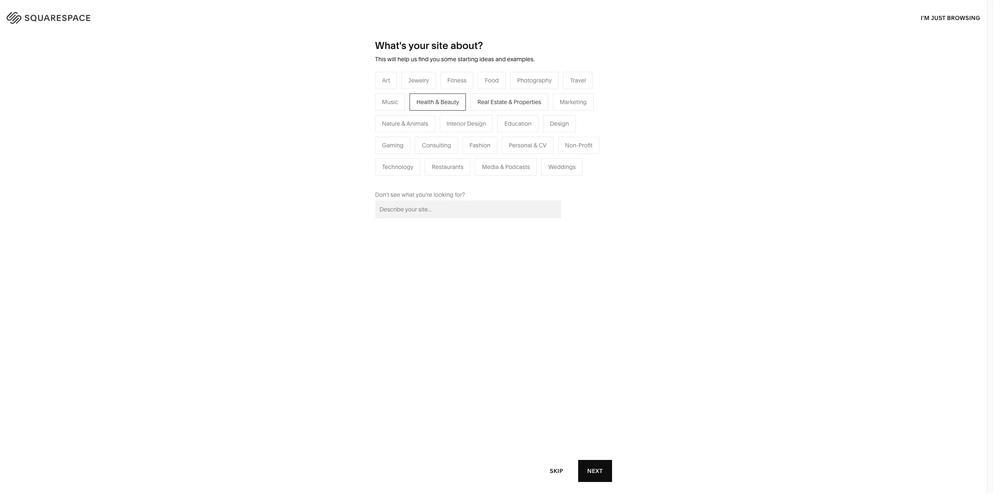 Task type: describe. For each thing, give the bounding box(es) containing it.
technology
[[382, 163, 414, 171]]

professional services
[[319, 126, 377, 133]]

next
[[588, 468, 603, 475]]

1 vertical spatial travel
[[406, 114, 421, 121]]

home
[[492, 114, 508, 121]]

community & non-profits link
[[319, 150, 396, 158]]

Art radio
[[375, 72, 397, 89]]

Weddings radio
[[542, 158, 583, 176]]

& down restaurants link
[[424, 138, 428, 145]]

i'm just browsing
[[922, 14, 981, 21]]

find
[[419, 56, 429, 63]]

0 horizontal spatial properties
[[442, 175, 470, 182]]

Non-Profit radio
[[559, 137, 600, 154]]

1 vertical spatial fitness
[[492, 138, 511, 145]]

squarespace logo link
[[16, 10, 209, 23]]

next button
[[579, 461, 612, 483]]

for?
[[455, 191, 465, 199]]

beauty
[[441, 98, 459, 106]]

photography
[[518, 77, 552, 84]]

what's
[[375, 40, 407, 51]]

& right health
[[436, 98, 439, 106]]

what
[[402, 191, 415, 199]]

log
[[957, 12, 970, 20]]

& right community
[[352, 150, 356, 158]]

jewelry
[[409, 77, 429, 84]]

events link
[[406, 150, 432, 158]]

music
[[382, 98, 398, 106]]

fitness inside radio
[[448, 77, 467, 84]]

Nature & Animals radio
[[375, 115, 435, 132]]

real inside radio
[[478, 98, 490, 106]]

properties inside radio
[[514, 98, 542, 106]]

squarespace logo image
[[16, 10, 107, 23]]

us
[[411, 56, 417, 63]]

Photography radio
[[511, 72, 559, 89]]

1 horizontal spatial animals
[[516, 126, 538, 133]]

0 horizontal spatial media & podcasts
[[406, 138, 454, 145]]

& up looking
[[437, 175, 441, 182]]

don't see what you're looking for?
[[375, 191, 465, 199]]

will
[[388, 56, 396, 63]]

log             in
[[957, 12, 978, 20]]

Marketing radio
[[553, 94, 594, 111]]

weddings link
[[406, 163, 441, 170]]

home & decor
[[492, 114, 531, 121]]

health & beauty
[[417, 98, 459, 106]]

1 vertical spatial non-
[[357, 150, 371, 158]]

Travel radio
[[564, 72, 593, 89]]

personal & cv
[[509, 142, 547, 149]]

Consulting radio
[[415, 137, 458, 154]]

ideas
[[480, 56, 494, 63]]

2 design from the left
[[550, 120, 569, 127]]

cv
[[539, 142, 547, 149]]

& down home & decor
[[511, 126, 515, 133]]

0 horizontal spatial weddings
[[406, 163, 433, 170]]

and
[[496, 56, 506, 63]]

& left cv
[[534, 142, 538, 149]]

media & podcasts link
[[406, 138, 462, 145]]

restaurants inside option
[[432, 163, 464, 171]]

& right home
[[510, 114, 514, 121]]

Media & Podcasts radio
[[475, 158, 537, 176]]

Music radio
[[375, 94, 405, 111]]

Real Estate & Properties radio
[[471, 94, 549, 111]]

0 horizontal spatial estate
[[419, 175, 435, 182]]

1 horizontal spatial nature
[[492, 126, 510, 133]]

personal
[[509, 142, 533, 149]]

1 vertical spatial real
[[406, 175, 417, 182]]

& up home & decor
[[509, 98, 513, 106]]

some
[[441, 56, 457, 63]]

in
[[971, 12, 978, 20]]



Task type: vqa. For each thing, say whether or not it's contained in the screenshot.
the bottom Fitness
yes



Task type: locate. For each thing, give the bounding box(es) containing it.
Jewelry radio
[[402, 72, 436, 89]]

Don't see what you're looking for? field
[[375, 201, 561, 219]]

0 horizontal spatial real estate & properties
[[406, 175, 470, 182]]

podcasts down personal
[[506, 163, 530, 171]]

interior
[[447, 120, 466, 127]]

fitness right fashion
[[492, 138, 511, 145]]

podcasts down restaurants link
[[429, 138, 454, 145]]

media down fashion radio
[[482, 163, 499, 171]]

0 horizontal spatial nature
[[382, 120, 400, 127]]

lusaka image
[[386, 279, 602, 494]]

decor
[[515, 114, 531, 121]]

site
[[432, 40, 449, 51]]

media & podcasts down the "fitness" link
[[482, 163, 530, 171]]

services
[[354, 126, 377, 133]]

0 horizontal spatial animals
[[407, 120, 429, 127]]

your
[[409, 40, 429, 51]]

travel inside radio
[[571, 77, 586, 84]]

browsing
[[948, 14, 981, 21]]

professional services link
[[319, 126, 385, 133]]

design
[[467, 120, 486, 127], [550, 120, 569, 127]]

1 vertical spatial podcasts
[[506, 163, 530, 171]]

estate inside real estate & properties radio
[[491, 98, 508, 106]]

media up events
[[406, 138, 423, 145]]

nature & animals
[[382, 120, 429, 127], [492, 126, 538, 133]]

0 vertical spatial travel
[[571, 77, 586, 84]]

Fashion radio
[[463, 137, 498, 154]]

gaming
[[382, 142, 404, 149]]

community
[[319, 150, 351, 158]]

1 horizontal spatial real estate & properties
[[478, 98, 542, 106]]

0 horizontal spatial real
[[406, 175, 417, 182]]

0 vertical spatial media
[[406, 138, 423, 145]]

Health & Beauty radio
[[410, 94, 466, 111]]

estate up home
[[491, 98, 508, 106]]

examples.
[[508, 56, 535, 63]]

1 design from the left
[[467, 120, 486, 127]]

see
[[391, 191, 401, 199]]

1 horizontal spatial design
[[550, 120, 569, 127]]

1 horizontal spatial media & podcasts
[[482, 163, 530, 171]]

Interior Design radio
[[440, 115, 493, 132]]

1 vertical spatial media
[[482, 163, 499, 171]]

design right "interior"
[[467, 120, 486, 127]]

0 vertical spatial non-
[[566, 142, 579, 149]]

0 vertical spatial real estate & properties
[[478, 98, 542, 106]]

health
[[417, 98, 434, 106]]

Food radio
[[478, 72, 506, 89]]

podcasts inside "option"
[[506, 163, 530, 171]]

nature down music radio
[[382, 120, 400, 127]]

nature
[[382, 120, 400, 127], [492, 126, 510, 133]]

0 horizontal spatial design
[[467, 120, 486, 127]]

looking
[[434, 191, 454, 199]]

1 horizontal spatial fitness
[[492, 138, 511, 145]]

nature & animals up the gaming
[[382, 120, 429, 127]]

0 vertical spatial estate
[[491, 98, 508, 106]]

non- inside radio
[[566, 142, 579, 149]]

fitness down some
[[448, 77, 467, 84]]

events
[[406, 150, 424, 158]]

Design radio
[[543, 115, 576, 132]]

estate
[[491, 98, 508, 106], [419, 175, 435, 182]]

0 vertical spatial properties
[[514, 98, 542, 106]]

0 vertical spatial media & podcasts
[[406, 138, 454, 145]]

this
[[375, 56, 386, 63]]

0 horizontal spatial fitness
[[448, 77, 467, 84]]

1 horizontal spatial travel
[[571, 77, 586, 84]]

media & podcasts down restaurants link
[[406, 138, 454, 145]]

real down food
[[478, 98, 490, 106]]

0 vertical spatial podcasts
[[429, 138, 454, 145]]

fitness link
[[492, 138, 519, 145]]

help
[[398, 56, 410, 63]]

interior design
[[447, 120, 486, 127]]

travel link
[[406, 114, 430, 121]]

nature & animals link
[[492, 126, 546, 133]]

weddings inside radio
[[549, 163, 576, 171]]

1 vertical spatial real estate & properties
[[406, 175, 470, 182]]

profits
[[371, 150, 388, 158]]

& down the "fitness" link
[[501, 163, 504, 171]]

media inside "option"
[[482, 163, 499, 171]]

media
[[406, 138, 423, 145], [482, 163, 499, 171]]

Technology radio
[[375, 158, 421, 176]]

1 horizontal spatial weddings
[[549, 163, 576, 171]]

education
[[505, 120, 532, 127]]

what's your site about? this will help us find you some starting ideas and examples.
[[375, 40, 535, 63]]

skip button
[[541, 460, 573, 483]]

professional
[[319, 126, 352, 133]]

non- up the weddings radio
[[566, 142, 579, 149]]

weddings
[[406, 163, 433, 170], [549, 163, 576, 171]]

0 vertical spatial fitness
[[448, 77, 467, 84]]

i'm
[[922, 14, 930, 21]]

animals down decor
[[516, 126, 538, 133]]

profit
[[579, 142, 593, 149]]

Education radio
[[498, 115, 539, 132]]

0 horizontal spatial non-
[[357, 150, 371, 158]]

restaurants link
[[406, 126, 446, 133]]

animals down health
[[407, 120, 429, 127]]

properties up decor
[[514, 98, 542, 106]]

art
[[382, 77, 390, 84]]

1 horizontal spatial non-
[[566, 142, 579, 149]]

nature & animals inside option
[[382, 120, 429, 127]]

1 horizontal spatial real
[[478, 98, 490, 106]]

design down the marketing radio
[[550, 120, 569, 127]]

1 horizontal spatial podcasts
[[506, 163, 530, 171]]

marketing
[[560, 98, 587, 106]]

real estate & properties link
[[406, 175, 478, 182]]

1 vertical spatial restaurants
[[432, 163, 464, 171]]

podcasts
[[429, 138, 454, 145], [506, 163, 530, 171]]

1 horizontal spatial nature & animals
[[492, 126, 538, 133]]

just
[[932, 14, 946, 21]]

properties
[[514, 98, 542, 106], [442, 175, 470, 182]]

don't
[[375, 191, 389, 199]]

animals
[[407, 120, 429, 127], [516, 126, 538, 133]]

Fitness radio
[[441, 72, 474, 89]]

restaurants down travel link
[[406, 126, 437, 133]]

& inside "option"
[[501, 163, 504, 171]]

real
[[478, 98, 490, 106], [406, 175, 417, 182]]

1 horizontal spatial media
[[482, 163, 499, 171]]

1 horizontal spatial estate
[[491, 98, 508, 106]]

media & podcasts
[[406, 138, 454, 145], [482, 163, 530, 171]]

nature down home
[[492, 126, 510, 133]]

log             in link
[[957, 12, 978, 20]]

real estate & properties up looking
[[406, 175, 470, 182]]

travel up marketing on the top of the page
[[571, 77, 586, 84]]

real up what
[[406, 175, 417, 182]]

animals inside option
[[407, 120, 429, 127]]

estate down weddings link
[[419, 175, 435, 182]]

starting
[[458, 56, 478, 63]]

home & decor link
[[492, 114, 540, 121]]

0 horizontal spatial media
[[406, 138, 423, 145]]

1 vertical spatial media & podcasts
[[482, 163, 530, 171]]

lusaka element
[[386, 279, 602, 494]]

& left travel link
[[402, 120, 406, 127]]

0 horizontal spatial travel
[[406, 114, 421, 121]]

properties up for?
[[442, 175, 470, 182]]

consulting
[[422, 142, 451, 149]]

0 horizontal spatial nature & animals
[[382, 120, 429, 127]]

restaurants
[[406, 126, 437, 133], [432, 163, 464, 171]]

travel up restaurants link
[[406, 114, 421, 121]]

weddings down events "link" at the top
[[406, 163, 433, 170]]

non-
[[566, 142, 579, 149], [357, 150, 371, 158]]

real estate & properties up home & decor
[[478, 98, 542, 106]]

travel
[[571, 77, 586, 84], [406, 114, 421, 121]]

real estate & properties
[[478, 98, 542, 106], [406, 175, 470, 182]]

1 vertical spatial properties
[[442, 175, 470, 182]]

weddings down non-profit radio on the right of the page
[[549, 163, 576, 171]]

you're
[[416, 191, 433, 199]]

fitness
[[448, 77, 467, 84], [492, 138, 511, 145]]

1 vertical spatial estate
[[419, 175, 435, 182]]

Gaming radio
[[375, 137, 411, 154]]

food
[[485, 77, 499, 84]]

real estate & properties inside radio
[[478, 98, 542, 106]]

0 vertical spatial real
[[478, 98, 490, 106]]

nature & animals down home & decor link
[[492, 126, 538, 133]]

restaurants up real estate & properties "link"
[[432, 163, 464, 171]]

nature inside option
[[382, 120, 400, 127]]

non- down services
[[357, 150, 371, 158]]

media & podcasts inside "media & podcasts" "option"
[[482, 163, 530, 171]]

0 horizontal spatial podcasts
[[429, 138, 454, 145]]

1 horizontal spatial properties
[[514, 98, 542, 106]]

&
[[436, 98, 439, 106], [509, 98, 513, 106], [510, 114, 514, 121], [402, 120, 406, 127], [511, 126, 515, 133], [424, 138, 428, 145], [534, 142, 538, 149], [352, 150, 356, 158], [501, 163, 504, 171], [437, 175, 441, 182]]

0 vertical spatial restaurants
[[406, 126, 437, 133]]

non-profit
[[566, 142, 593, 149]]

i'm just browsing link
[[922, 7, 981, 29]]

Personal & CV radio
[[502, 137, 554, 154]]

skip
[[550, 468, 564, 475]]

fashion
[[470, 142, 491, 149]]

you
[[430, 56, 440, 63]]

community & non-profits
[[319, 150, 388, 158]]

about?
[[451, 40, 483, 51]]

Restaurants radio
[[425, 158, 471, 176]]



